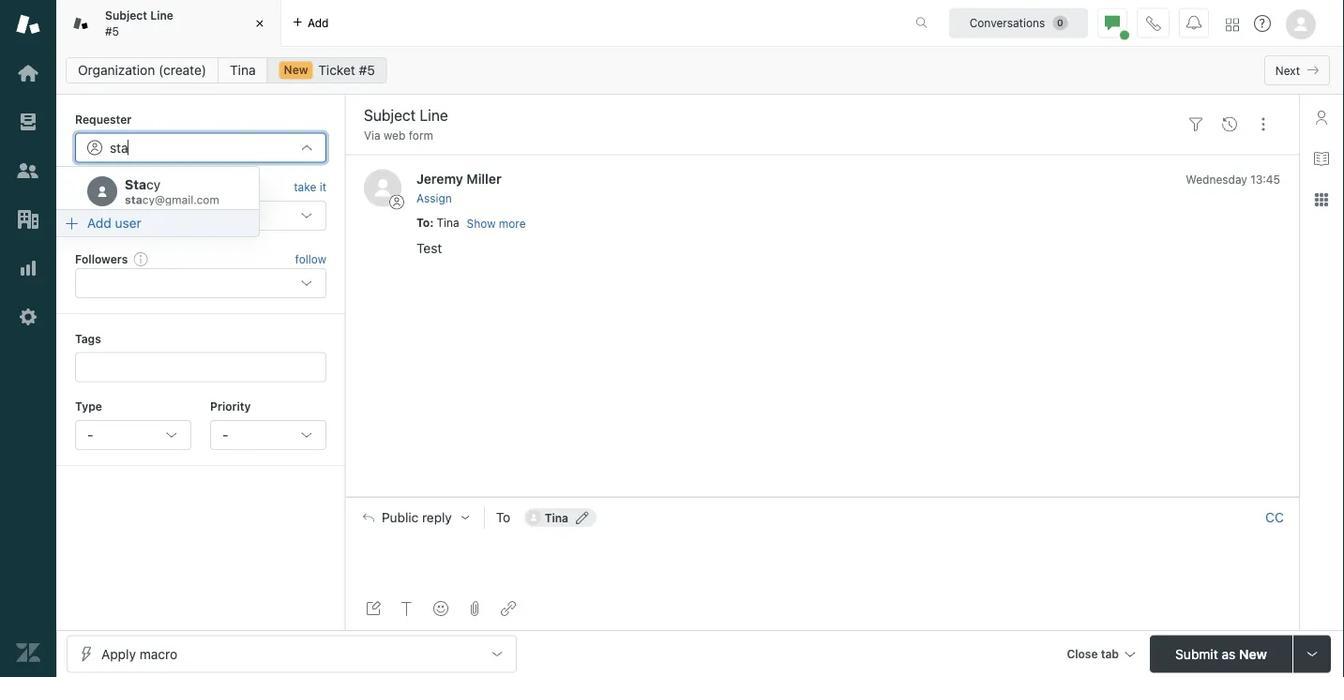 Task type: vqa. For each thing, say whether or not it's contained in the screenshot.
topmost Learn
no



Task type: locate. For each thing, give the bounding box(es) containing it.
subject line #5
[[105, 9, 173, 38]]

option
[[53, 171, 259, 210]]

1 vertical spatial #5
[[359, 62, 375, 78]]

secondary element
[[56, 52, 1344, 89]]

1 horizontal spatial tina
[[437, 216, 459, 230]]

reply
[[422, 510, 452, 525]]

1 horizontal spatial to
[[496, 510, 511, 525]]

jeremy
[[417, 171, 463, 186]]

apply
[[101, 646, 136, 662]]

line
[[150, 9, 173, 22]]

tina link
[[218, 57, 268, 83]]

show
[[467, 217, 496, 230]]

tab
[[1101, 648, 1119, 661]]

#5
[[105, 24, 119, 38], [359, 62, 375, 78]]

tina right :
[[437, 216, 459, 230]]

new left ticket
[[284, 63, 308, 76]]

#5 down subject
[[105, 24, 119, 38]]

priority
[[210, 400, 251, 413]]

new right as
[[1239, 646, 1267, 662]]

apply macro
[[101, 646, 177, 662]]

get started image
[[16, 61, 40, 85]]

0 horizontal spatial - button
[[75, 420, 191, 450]]

add user option
[[53, 209, 260, 237]]

ticket
[[318, 62, 355, 78]]

- button for priority
[[210, 420, 326, 450]]

ticket actions image
[[1256, 117, 1271, 132]]

add button
[[281, 0, 340, 46]]

Public reply composer text field
[[355, 537, 1291, 577]]

option containing sta
[[53, 171, 259, 210]]

cy
[[146, 177, 161, 192]]

tina down close icon
[[230, 62, 256, 78]]

add
[[87, 215, 111, 231]]

- for type
[[87, 427, 93, 443]]

option inside requester list box
[[53, 171, 259, 210]]

take it button
[[294, 178, 326, 197]]

public
[[382, 510, 419, 525]]

0 horizontal spatial to
[[417, 216, 430, 230]]

#5 right ticket
[[359, 62, 375, 78]]

assign
[[417, 192, 452, 205]]

zendesk image
[[16, 641, 40, 665]]

via
[[364, 129, 381, 142]]

0 vertical spatial tina
[[230, 62, 256, 78]]

jeremy miller link
[[417, 171, 502, 186]]

1 horizontal spatial #5
[[359, 62, 375, 78]]

filter image
[[1189, 117, 1204, 132]]

miller
[[467, 171, 502, 186]]

organization
[[78, 62, 155, 78]]

- button
[[75, 420, 191, 450], [210, 420, 326, 450]]

:
[[430, 216, 434, 230]]

organizations image
[[16, 207, 40, 232]]

ticket #5
[[318, 62, 375, 78]]

cy@gmail.com
[[142, 193, 219, 206]]

sta
[[125, 177, 146, 192]]

wednesday 13:45
[[1186, 173, 1281, 186]]

follow
[[295, 252, 326, 265]]

#5 inside subject line #5
[[105, 24, 119, 38]]

close image
[[250, 14, 269, 33]]

#5 inside secondary element
[[359, 62, 375, 78]]

new inside secondary element
[[284, 63, 308, 76]]

events image
[[1222, 117, 1237, 132]]

- down priority
[[222, 427, 228, 443]]

add
[[308, 16, 329, 30]]

tina
[[230, 62, 256, 78], [437, 216, 459, 230], [545, 511, 568, 524]]

jeremy miller assign
[[417, 171, 502, 205]]

to up test
[[417, 216, 430, 230]]

to
[[417, 216, 430, 230], [496, 510, 511, 525]]

to left tina@gmail.com icon
[[496, 510, 511, 525]]

- down type
[[87, 427, 93, 443]]

info on adding followers image
[[133, 251, 148, 266]]

2 vertical spatial tina
[[545, 511, 568, 524]]

2 horizontal spatial tina
[[545, 511, 568, 524]]

1 - from the left
[[87, 427, 93, 443]]

2 - button from the left
[[210, 420, 326, 450]]

-
[[87, 427, 93, 443], [222, 427, 228, 443]]

take
[[294, 180, 316, 194]]

1 - button from the left
[[75, 420, 191, 450]]

0 vertical spatial to
[[417, 216, 430, 230]]

close
[[1067, 648, 1098, 661]]

1 vertical spatial new
[[1239, 646, 1267, 662]]

conversations
[[970, 16, 1045, 30]]

1 horizontal spatial -
[[222, 427, 228, 443]]

sta
[[125, 193, 142, 206]]

requester element
[[75, 133, 326, 163]]

reporting image
[[16, 256, 40, 281]]

to inside to : tina show more
[[417, 216, 430, 230]]

0 horizontal spatial -
[[87, 427, 93, 443]]

assignee* element
[[75, 201, 326, 231]]

follow button
[[295, 250, 326, 267]]

tina right tina@gmail.com icon
[[545, 511, 568, 524]]

cc button
[[1266, 509, 1284, 526]]

0 horizontal spatial new
[[284, 63, 308, 76]]

- button down type
[[75, 420, 191, 450]]

zendesk support image
[[16, 12, 40, 37]]

- button down priority
[[210, 420, 326, 450]]

knowledge image
[[1314, 151, 1329, 166]]

(create)
[[159, 62, 206, 78]]

add user
[[87, 215, 141, 231]]

2 - from the left
[[222, 427, 228, 443]]

1 horizontal spatial - button
[[210, 420, 326, 450]]

take it
[[294, 180, 326, 194]]

0 vertical spatial #5
[[105, 24, 119, 38]]

new
[[284, 63, 308, 76], [1239, 646, 1267, 662]]

0 vertical spatial new
[[284, 63, 308, 76]]

1 vertical spatial tina
[[437, 216, 459, 230]]

tab
[[56, 0, 281, 47]]

1 vertical spatial to
[[496, 510, 511, 525]]

test
[[417, 240, 442, 256]]

admin image
[[16, 305, 40, 329]]

draft mode image
[[366, 601, 381, 616]]

0 horizontal spatial #5
[[105, 24, 119, 38]]

- for priority
[[222, 427, 228, 443]]

0 horizontal spatial tina
[[230, 62, 256, 78]]

show more button
[[467, 215, 526, 232]]

Wednesday 13:45 text field
[[1186, 173, 1281, 186]]



Task type: describe. For each thing, give the bounding box(es) containing it.
public reply button
[[346, 498, 484, 537]]

1 horizontal spatial new
[[1239, 646, 1267, 662]]

next
[[1276, 64, 1300, 77]]

submit as new
[[1176, 646, 1267, 662]]

web
[[384, 129, 406, 142]]

edit user image
[[576, 511, 589, 524]]

- button for type
[[75, 420, 191, 450]]

next button
[[1264, 55, 1330, 85]]

Subject field
[[360, 104, 1175, 127]]

organization (create) button
[[66, 57, 219, 83]]

it
[[320, 180, 326, 194]]

cc
[[1266, 510, 1284, 525]]

13:45
[[1251, 173, 1281, 186]]

form
[[409, 129, 433, 142]]

via web form
[[364, 129, 433, 142]]

type
[[75, 400, 102, 413]]

conversations button
[[949, 8, 1088, 38]]

close tab
[[1067, 648, 1119, 661]]

format text image
[[400, 601, 415, 616]]

macro
[[139, 646, 177, 662]]

to for to
[[496, 510, 511, 525]]

to for to : tina show more
[[417, 216, 430, 230]]

subject
[[105, 9, 147, 22]]

add attachment image
[[467, 601, 482, 616]]

displays possible ticket submission types image
[[1305, 647, 1320, 662]]

hide composer image
[[815, 490, 830, 505]]

apps image
[[1314, 192, 1329, 207]]

tabs tab list
[[56, 0, 896, 47]]

get help image
[[1254, 15, 1271, 32]]

public reply
[[382, 510, 452, 525]]

tina inside to : tina show more
[[437, 216, 459, 230]]

followers element
[[75, 268, 326, 299]]

button displays agent's chat status as online. image
[[1105, 15, 1120, 30]]

insert emojis image
[[433, 601, 448, 616]]

user
[[115, 215, 141, 231]]

requester list box
[[53, 166, 260, 237]]

assign button
[[417, 190, 452, 207]]

tina inside tina link
[[230, 62, 256, 78]]

views image
[[16, 110, 40, 134]]

tab containing subject line
[[56, 0, 281, 47]]

notifications image
[[1187, 15, 1202, 30]]

submit
[[1176, 646, 1218, 662]]

zendesk products image
[[1226, 18, 1239, 31]]

as
[[1222, 646, 1236, 662]]

main element
[[0, 0, 56, 677]]

customers image
[[16, 159, 40, 183]]

tina@gmail.com image
[[526, 510, 541, 525]]

followers
[[75, 252, 128, 265]]

requester
[[75, 113, 132, 126]]

organization (create)
[[78, 62, 206, 78]]

to : tina show more
[[417, 216, 526, 230]]

avatar image
[[364, 169, 402, 207]]

assignee*
[[75, 180, 131, 194]]

close tab button
[[1059, 636, 1143, 676]]

sta cy sta cy@gmail.com
[[125, 177, 219, 206]]

customer context image
[[1314, 110, 1329, 125]]

add link (cmd k) image
[[501, 601, 516, 616]]

wednesday
[[1186, 173, 1248, 186]]

Requester field
[[110, 139, 292, 156]]

more
[[499, 217, 526, 230]]

tags
[[75, 332, 101, 345]]



